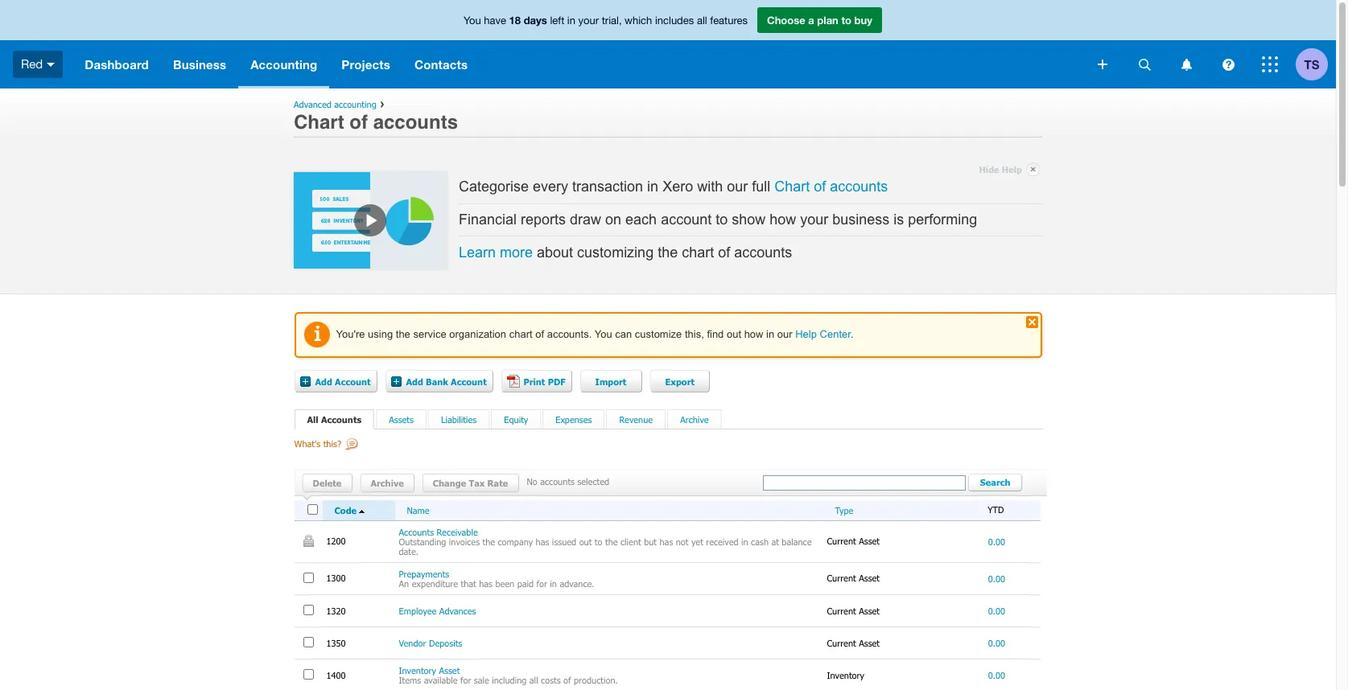 Task type: locate. For each thing, give the bounding box(es) containing it.
1 horizontal spatial svg image
[[1139, 58, 1151, 70]]

1 0.00 link from the top
[[988, 537, 1005, 547]]

add account
[[315, 376, 371, 387]]

1 horizontal spatial has
[[536, 537, 549, 547]]

4 current asset from the top
[[827, 638, 883, 648]]

of down financial reports draw on each account to show how your business is performing
[[718, 245, 730, 261]]

your left trial,
[[578, 14, 599, 27]]

learn more link
[[459, 245, 533, 261]]

every
[[533, 178, 568, 194]]

0.00 for inventory asset items available for sale including all costs of production.
[[988, 671, 1005, 681]]

organization
[[449, 328, 506, 340]]

1 vertical spatial for
[[460, 675, 471, 686]]

hide help link
[[979, 160, 1040, 179]]

2 add from the left
[[406, 376, 423, 387]]

0 horizontal spatial to
[[595, 537, 603, 547]]

all
[[307, 414, 318, 425]]

None checkbox
[[303, 638, 314, 648]]

add
[[315, 376, 332, 387], [406, 376, 423, 387]]

0 vertical spatial help
[[1002, 164, 1022, 175]]

2 current asset from the top
[[827, 573, 883, 584]]

costs
[[541, 675, 561, 686]]

banner containing ts
[[0, 0, 1336, 89]]

the right invoices
[[483, 537, 495, 547]]

inventory for inventory
[[827, 670, 867, 681]]

accounts up date.
[[399, 527, 434, 537]]

all left costs
[[530, 675, 538, 686]]

0.00
[[988, 537, 1005, 547], [988, 574, 1005, 584], [988, 606, 1005, 617], [988, 638, 1005, 649], [988, 671, 1005, 681]]

which
[[625, 14, 652, 27]]

archive link up code 'link'
[[360, 474, 414, 492]]

our
[[727, 178, 748, 194], [777, 328, 793, 340]]

red
[[21, 57, 43, 71]]

2 horizontal spatial to
[[842, 14, 852, 27]]

has right that
[[479, 579, 493, 589]]

0 vertical spatial archive link
[[680, 414, 709, 425]]

how right show
[[770, 211, 796, 227]]

1 horizontal spatial how
[[770, 211, 796, 227]]

hide help
[[979, 164, 1022, 175]]

your down chart of accounts link
[[800, 211, 828, 227]]

you left can
[[595, 328, 612, 340]]

of inside advanced accounting › chart of accounts
[[350, 111, 368, 134]]

liabilities link
[[441, 414, 477, 425]]

accounts down › at left
[[373, 111, 458, 134]]

0 horizontal spatial chart
[[509, 328, 533, 340]]

chart down advanced
[[294, 111, 344, 134]]

0 vertical spatial to
[[842, 14, 852, 27]]

account
[[661, 211, 712, 227]]

0.00 link
[[988, 537, 1005, 547], [988, 574, 1005, 584], [988, 606, 1005, 617], [988, 638, 1005, 649], [988, 671, 1005, 681]]

current asset for 1350
[[827, 638, 883, 648]]

1 horizontal spatial chart
[[774, 178, 810, 194]]

1 vertical spatial accounts
[[399, 527, 434, 537]]

1200
[[326, 536, 349, 547]]

issued
[[552, 537, 577, 547]]

for left sale
[[460, 675, 471, 686]]

0 horizontal spatial out
[[579, 537, 592, 547]]

our left help center link
[[777, 328, 793, 340]]

1 vertical spatial all
[[530, 675, 538, 686]]

out right "issued"
[[579, 537, 592, 547]]

1 vertical spatial chart
[[509, 328, 533, 340]]

0 horizontal spatial all
[[530, 675, 538, 686]]

name link
[[407, 505, 430, 516]]

code
[[334, 505, 357, 516]]

how right find
[[744, 328, 763, 340]]

chart right full
[[774, 178, 810, 194]]

None text field
[[763, 475, 966, 491]]

0 vertical spatial accounts
[[321, 414, 362, 425]]

1 horizontal spatial all
[[697, 14, 707, 27]]

advances
[[439, 606, 476, 617]]

archive
[[680, 414, 709, 425], [371, 478, 404, 488]]

0 vertical spatial you
[[464, 14, 481, 27]]

1 horizontal spatial archive link
[[680, 414, 709, 425]]

for
[[537, 579, 547, 589], [460, 675, 471, 686]]

asset for 1320
[[859, 606, 880, 616]]

what's
[[294, 439, 321, 449]]

0 horizontal spatial our
[[727, 178, 748, 194]]

in right left
[[567, 14, 575, 27]]

including
[[492, 675, 527, 686]]

current
[[827, 536, 856, 547], [827, 573, 856, 584], [827, 606, 856, 616], [827, 638, 856, 648]]

0.00 for accounts receivable outstanding invoices the company has issued out to the client but has not yet received in cash at balance date.
[[988, 537, 1005, 547]]

0 horizontal spatial you
[[464, 14, 481, 27]]

to left show
[[716, 211, 728, 227]]

items
[[399, 675, 421, 686]]

1 horizontal spatial chart
[[682, 245, 714, 261]]

show
[[732, 211, 766, 227]]

accounts up this?
[[321, 414, 362, 425]]

asset for 1200
[[859, 536, 880, 547]]

0 vertical spatial chart
[[682, 245, 714, 261]]

for right paid
[[537, 579, 547, 589]]

print pdf
[[524, 376, 566, 387]]

xero
[[663, 178, 693, 194]]

1 horizontal spatial inventory
[[827, 670, 867, 681]]

0 vertical spatial how
[[770, 211, 796, 227]]

0 vertical spatial your
[[578, 14, 599, 27]]

current asset for 1320
[[827, 606, 883, 616]]

is
[[894, 211, 904, 227]]

2 horizontal spatial has
[[660, 537, 673, 547]]

2 0.00 from the top
[[988, 574, 1005, 584]]

business button
[[161, 40, 238, 89]]

chart down account
[[682, 245, 714, 261]]

chart
[[294, 111, 344, 134], [774, 178, 810, 194]]

you cannot delete/archive system accounts. image
[[303, 535, 314, 547]]

account up all accounts
[[335, 376, 371, 387]]

1 horizontal spatial accounts
[[399, 527, 434, 537]]

out right find
[[727, 328, 741, 340]]

expenses link
[[556, 414, 592, 425]]

3 0.00 from the top
[[988, 606, 1005, 617]]

1 vertical spatial your
[[800, 211, 828, 227]]

in left 'advance.'
[[550, 579, 557, 589]]

0 horizontal spatial your
[[578, 14, 599, 27]]

None checkbox
[[307, 504, 318, 515], [303, 573, 314, 584], [303, 605, 314, 616], [303, 670, 314, 680], [307, 504, 318, 515], [303, 573, 314, 584], [303, 605, 314, 616], [303, 670, 314, 680]]

0 horizontal spatial account
[[335, 376, 371, 387]]

chart right organization
[[509, 328, 533, 340]]

of down the accounting
[[350, 111, 368, 134]]

1 horizontal spatial account
[[451, 376, 487, 387]]

but
[[644, 537, 657, 547]]

archive up code 'link'
[[371, 478, 404, 488]]

current for 1200
[[827, 536, 856, 547]]

dashboard link
[[73, 40, 161, 89]]

of
[[350, 111, 368, 134], [814, 178, 826, 194], [718, 245, 730, 261], [535, 328, 544, 340], [564, 675, 571, 686]]

for inside inventory asset items available for sale including all costs of production.
[[460, 675, 471, 686]]

5 0.00 link from the top
[[988, 671, 1005, 681]]

on
[[605, 211, 621, 227]]

account right bank
[[451, 376, 487, 387]]

asset inside inventory asset items available for sale including all costs of production.
[[439, 666, 460, 676]]

0 horizontal spatial has
[[479, 579, 493, 589]]

1320
[[326, 606, 349, 616]]

a
[[808, 14, 814, 27]]

inventory
[[399, 666, 436, 676], [827, 670, 867, 681]]

0 horizontal spatial how
[[744, 328, 763, 340]]

all left the features
[[697, 14, 707, 27]]

to left client
[[595, 537, 603, 547]]

has left "issued"
[[536, 537, 549, 547]]

5 0.00 from the top
[[988, 671, 1005, 681]]

1 current asset from the top
[[827, 536, 883, 547]]

1 horizontal spatial you
[[595, 328, 612, 340]]

1 horizontal spatial your
[[800, 211, 828, 227]]

1 add from the left
[[315, 376, 332, 387]]

to left buy
[[842, 14, 852, 27]]

deposits
[[429, 638, 462, 649]]

current for 1320
[[827, 606, 856, 616]]

you inside you have 18 days left in your trial, which includes all features
[[464, 14, 481, 27]]

using
[[368, 328, 393, 340]]

of left accounts.
[[535, 328, 544, 340]]

add for add account
[[315, 376, 332, 387]]

0 horizontal spatial inventory
[[399, 666, 436, 676]]

0 horizontal spatial svg image
[[47, 63, 55, 67]]

company
[[498, 537, 533, 547]]

0 horizontal spatial archive
[[371, 478, 404, 488]]

balance
[[782, 537, 812, 547]]

0 vertical spatial for
[[537, 579, 547, 589]]

1 current from the top
[[827, 536, 856, 547]]

archive down export
[[680, 414, 709, 425]]

0 horizontal spatial for
[[460, 675, 471, 686]]

accounts
[[373, 111, 458, 134], [830, 178, 888, 194], [734, 245, 792, 261], [540, 476, 575, 487]]

add left bank
[[406, 376, 423, 387]]

buy
[[854, 14, 873, 27]]

1 account from the left
[[335, 376, 371, 387]]

0.00 link for inventory asset items available for sale including all costs of production.
[[988, 671, 1005, 681]]

customize
[[635, 328, 682, 340]]

you
[[464, 14, 481, 27], [595, 328, 612, 340]]

0 horizontal spatial help
[[795, 328, 817, 340]]

equity
[[504, 414, 528, 425]]

1 horizontal spatial to
[[716, 211, 728, 227]]

client
[[621, 537, 641, 547]]

1 horizontal spatial for
[[537, 579, 547, 589]]

tax
[[469, 478, 485, 488]]

current for 1350
[[827, 638, 856, 648]]

accounts
[[321, 414, 362, 425], [399, 527, 434, 537]]

outstanding
[[399, 537, 446, 547]]

4 current from the top
[[827, 638, 856, 648]]

2 vertical spatial to
[[595, 537, 603, 547]]

accounts inside 'accounts receivable outstanding invoices the company has issued out to the client but has not yet received in cash at balance date.'
[[399, 527, 434, 537]]

1300
[[326, 573, 349, 584]]

in left cash
[[741, 537, 748, 547]]

help left center
[[795, 328, 817, 340]]

0 vertical spatial chart
[[294, 111, 344, 134]]

chart
[[682, 245, 714, 261], [509, 328, 533, 340]]

2 current from the top
[[827, 573, 856, 584]]

you left the have
[[464, 14, 481, 27]]

1 vertical spatial out
[[579, 537, 592, 547]]

1 0.00 from the top
[[988, 537, 1005, 547]]

1 vertical spatial our
[[777, 328, 793, 340]]

yet
[[691, 537, 703, 547]]

0 horizontal spatial chart
[[294, 111, 344, 134]]

help center link
[[795, 328, 851, 340]]

available
[[424, 675, 458, 686]]

has left not
[[660, 537, 673, 547]]

3 current from the top
[[827, 606, 856, 616]]

archive link
[[680, 414, 709, 425], [360, 474, 414, 492]]

type link
[[835, 505, 853, 516]]

svg image
[[1262, 56, 1278, 72], [1139, 58, 1151, 70], [47, 63, 55, 67]]

days
[[524, 14, 547, 27]]

chart for organization
[[509, 328, 533, 340]]

0 horizontal spatial add
[[315, 376, 332, 387]]

been
[[495, 579, 515, 589]]

1 horizontal spatial our
[[777, 328, 793, 340]]

no accounts selected
[[527, 476, 609, 487]]

banner
[[0, 0, 1336, 89]]

archive link down export
[[680, 414, 709, 425]]

asset
[[859, 536, 880, 547], [859, 573, 880, 584], [859, 606, 880, 616], [859, 638, 880, 648], [439, 666, 460, 676]]

2 0.00 link from the top
[[988, 574, 1005, 584]]

find
[[707, 328, 724, 340]]

current asset
[[827, 536, 883, 547], [827, 573, 883, 584], [827, 606, 883, 616], [827, 638, 883, 648]]

1 vertical spatial archive link
[[360, 474, 414, 492]]

of right costs
[[564, 675, 571, 686]]

assets link
[[389, 414, 414, 425]]

our left full
[[727, 178, 748, 194]]

help right hide
[[1002, 164, 1022, 175]]

add up all accounts
[[315, 376, 332, 387]]

this,
[[685, 328, 704, 340]]

received
[[706, 537, 739, 547]]

0 vertical spatial all
[[697, 14, 707, 27]]

3 current asset from the top
[[827, 606, 883, 616]]

1 horizontal spatial out
[[727, 328, 741, 340]]

out inside 'accounts receivable outstanding invoices the company has issued out to the client but has not yet received in cash at balance date.'
[[579, 537, 592, 547]]

asset for 1350
[[859, 638, 880, 648]]

search button
[[968, 474, 1023, 493]]

employee advances
[[399, 606, 476, 617]]

0 vertical spatial archive
[[680, 414, 709, 425]]

svg image
[[1181, 58, 1192, 70], [1222, 58, 1234, 70], [1098, 60, 1108, 69]]

0 vertical spatial out
[[727, 328, 741, 340]]

1 horizontal spatial add
[[406, 376, 423, 387]]

inventory inside inventory asset items available for sale including all costs of production.
[[399, 666, 436, 676]]

2 horizontal spatial svg image
[[1222, 58, 1234, 70]]

date.
[[399, 546, 419, 557]]

add account link
[[294, 370, 377, 392]]

1 vertical spatial help
[[795, 328, 817, 340]]

accounts receivable link
[[399, 527, 478, 537]]



Task type: vqa. For each thing, say whether or not it's contained in the screenshot.
Add Bank Account
yes



Task type: describe. For each thing, give the bounding box(es) containing it.
import
[[595, 376, 627, 387]]

add for add bank account
[[406, 376, 423, 387]]

of right full
[[814, 178, 826, 194]]

features
[[710, 14, 748, 27]]

liabilities
[[441, 414, 477, 425]]

1 horizontal spatial help
[[1002, 164, 1022, 175]]

left
[[550, 14, 564, 27]]

production.
[[574, 675, 618, 686]]

advance.
[[560, 579, 595, 589]]

0 horizontal spatial accounts
[[321, 414, 362, 425]]

all inside you have 18 days left in your trial, which includes all features
[[697, 14, 707, 27]]

0 horizontal spatial archive link
[[360, 474, 414, 492]]

4 0.00 link from the top
[[988, 638, 1005, 649]]

0.00 link for prepayments an expenditure that has been paid for in advance.
[[988, 574, 1005, 584]]

expenditure
[[412, 579, 458, 589]]

an
[[399, 579, 409, 589]]

4 0.00 from the top
[[988, 638, 1005, 649]]

the down account
[[658, 245, 678, 261]]

1 vertical spatial you
[[595, 328, 612, 340]]

in inside prepayments an expenditure that has been paid for in advance.
[[550, 579, 557, 589]]

employee
[[399, 606, 437, 617]]

1 vertical spatial how
[[744, 328, 763, 340]]

accounts up the "business"
[[830, 178, 888, 194]]

selected
[[577, 476, 609, 487]]

equity link
[[504, 414, 528, 425]]

import link
[[580, 370, 642, 392]]

projects button
[[329, 40, 402, 89]]

sale
[[474, 675, 489, 686]]

performing
[[908, 211, 977, 227]]

learn
[[459, 245, 496, 261]]

change
[[433, 478, 466, 488]]

reports
[[521, 211, 566, 227]]

hide
[[979, 164, 999, 175]]

cash
[[751, 537, 769, 547]]

prepayments an expenditure that has been paid for in advance.
[[399, 569, 595, 589]]

3 0.00 link from the top
[[988, 606, 1005, 617]]

what's this? link
[[294, 439, 359, 461]]

business
[[173, 57, 226, 72]]

revenue link
[[619, 414, 653, 425]]

have
[[484, 14, 506, 27]]

current asset for 1300
[[827, 573, 883, 584]]

contacts button
[[402, 40, 480, 89]]

about
[[537, 245, 573, 261]]

assets
[[389, 414, 414, 425]]

contacts
[[415, 57, 468, 72]]

this?
[[323, 439, 341, 449]]

expenses
[[556, 414, 592, 425]]

›
[[380, 97, 384, 110]]

accounting
[[334, 99, 377, 109]]

categorise every transaction in xero with our full chart of accounts
[[459, 178, 888, 194]]

accounts receivable outstanding invoices the company has issued out to the client but has not yet received in cash at balance date.
[[399, 527, 812, 557]]

bank
[[426, 376, 448, 387]]

add bank account link
[[385, 370, 493, 392]]

in left help center link
[[766, 328, 775, 340]]

pdf
[[548, 376, 566, 387]]

asset for 1300
[[859, 573, 880, 584]]

at
[[771, 537, 779, 547]]

1 vertical spatial chart
[[774, 178, 810, 194]]

ytd
[[988, 505, 1004, 515]]

export link
[[650, 370, 710, 392]]

2 account from the left
[[451, 376, 487, 387]]

of inside inventory asset items available for sale including all costs of production.
[[564, 675, 571, 686]]

includes
[[655, 14, 694, 27]]

rate
[[487, 478, 508, 488]]

learn more about customizing the chart of accounts
[[459, 245, 792, 261]]

center
[[820, 328, 851, 340]]

change tax rate
[[433, 478, 508, 488]]

18
[[509, 14, 521, 27]]

2 horizontal spatial svg image
[[1262, 56, 1278, 72]]

0.00 link for accounts receivable outstanding invoices the company has issued out to the client but has not yet received in cash at balance date.
[[988, 537, 1005, 547]]

add bank account
[[406, 376, 487, 387]]

1 horizontal spatial archive
[[680, 414, 709, 425]]

accounts inside advanced accounting › chart of accounts
[[373, 111, 458, 134]]

delete link
[[302, 474, 352, 492]]

prepayments link
[[399, 569, 449, 579]]

no
[[527, 476, 538, 487]]

1 vertical spatial archive
[[371, 478, 404, 488]]

all inside inventory asset items available for sale including all costs of production.
[[530, 675, 538, 686]]

to inside banner
[[842, 14, 852, 27]]

in inside you have 18 days left in your trial, which includes all features
[[567, 14, 575, 27]]

current for 1300
[[827, 573, 856, 584]]

full
[[752, 178, 770, 194]]

the left client
[[605, 537, 618, 547]]

for inside prepayments an expenditure that has been paid for in advance.
[[537, 579, 547, 589]]

chart inside advanced accounting › chart of accounts
[[294, 111, 344, 134]]

0 vertical spatial our
[[727, 178, 748, 194]]

categorise
[[459, 178, 529, 194]]

1350
[[326, 638, 349, 648]]

accounts down show
[[734, 245, 792, 261]]

print
[[524, 376, 545, 387]]

financial reports draw on each account to show how your business is performing
[[459, 211, 977, 227]]

0.00 for prepayments an expenditure that has been paid for in advance.
[[988, 574, 1005, 584]]

accounts right no
[[540, 476, 575, 487]]

trial,
[[602, 14, 622, 27]]

vendor deposits
[[399, 638, 462, 649]]

advanced
[[294, 99, 331, 109]]

to inside 'accounts receivable outstanding invoices the company has issued out to the client but has not yet received in cash at balance date.'
[[595, 537, 603, 547]]

current asset for 1200
[[827, 536, 883, 547]]

1 vertical spatial to
[[716, 211, 728, 227]]

chart for the
[[682, 245, 714, 261]]

red button
[[0, 40, 73, 89]]

draw
[[570, 211, 601, 227]]

0 horizontal spatial svg image
[[1098, 60, 1108, 69]]

your inside you have 18 days left in your trial, which includes all features
[[578, 14, 599, 27]]

in inside 'accounts receivable outstanding invoices the company has issued out to the client but has not yet received in cash at balance date.'
[[741, 537, 748, 547]]

accounts.
[[547, 328, 592, 340]]

vendor deposits link
[[399, 638, 462, 649]]

business
[[832, 211, 890, 227]]

in left the xero
[[647, 178, 659, 194]]

1 horizontal spatial svg image
[[1181, 58, 1192, 70]]

the right using at top
[[396, 328, 410, 340]]

ts
[[1304, 57, 1320, 71]]

you have 18 days left in your trial, which includes all features
[[464, 14, 748, 27]]

code link
[[334, 505, 391, 518]]

svg image inside red popup button
[[47, 63, 55, 67]]

name
[[407, 505, 430, 516]]

more
[[500, 245, 533, 261]]

plan
[[817, 14, 839, 27]]

advanced accounting link
[[294, 99, 377, 109]]

accounting
[[250, 57, 317, 72]]

inventory for inventory asset items available for sale including all costs of production.
[[399, 666, 436, 676]]

not
[[676, 537, 689, 547]]

has inside prepayments an expenditure that has been paid for in advance.
[[479, 579, 493, 589]]

prepayments
[[399, 569, 449, 579]]

choose a plan to buy
[[767, 14, 873, 27]]

delete
[[313, 478, 342, 488]]

customizing
[[577, 245, 654, 261]]



